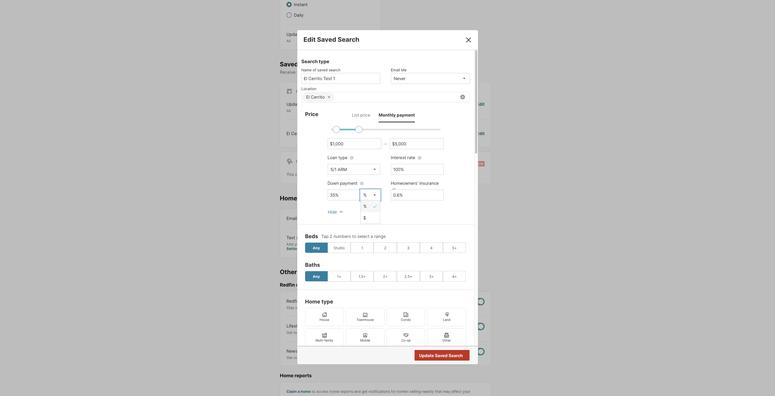 Task type: vqa. For each thing, say whether or not it's contained in the screenshot.
4 BEDS
no



Task type: locate. For each thing, give the bounding box(es) containing it.
el for el cerrito
[[306, 94, 310, 100]]

saved inside button
[[435, 353, 448, 358]]

your up settings
[[295, 242, 303, 246]]

other inside checkbox
[[443, 339, 451, 343]]

2 vertical spatial redfin
[[420, 355, 431, 360]]

1 horizontal spatial a
[[371, 234, 373, 239]]

notifications right get
[[369, 389, 390, 394]]

for left the rent at left
[[296, 159, 305, 164]]

type right loan
[[339, 155, 348, 160]]

0 vertical spatial any
[[313, 246, 320, 250]]

update types all
[[287, 32, 314, 43], [287, 102, 314, 113]]

  text field down the rate
[[394, 167, 442, 172]]

update saved search
[[419, 353, 463, 358]]

0 vertical spatial redfin
[[280, 282, 295, 288]]

your down 'co-op'
[[402, 355, 410, 360]]

1 horizontal spatial local
[[411, 355, 419, 360]]

  text field
[[394, 167, 442, 172], [394, 193, 442, 198]]

all
[[287, 39, 291, 43], [287, 109, 291, 113]]

1 vertical spatial all
[[287, 109, 291, 113]]

payment inside the monthly payment element
[[397, 112, 415, 118]]

your inside saved searches receive timely notifications based on your preferred search filters.
[[356, 70, 365, 75]]

2
[[330, 234, 333, 239], [384, 246, 387, 250]]

nearby
[[422, 389, 434, 394]]

Enter max text field
[[392, 141, 442, 147]]

and inside to access home reports and get notifications for homes selling nearby that may affect your estimate.
[[355, 389, 361, 394]]

your left preferred
[[356, 70, 365, 75]]

Daily radio
[[287, 12, 292, 18]]

2 get from the top
[[287, 355, 293, 360]]

rent
[[306, 159, 317, 164]]

1 vertical spatial payment
[[340, 181, 358, 186]]

reports left get
[[341, 389, 353, 394]]

el inside edit saved search dialog
[[306, 94, 310, 100]]

0 vertical spatial 1
[[316, 131, 318, 136]]

update types all down daily
[[287, 32, 314, 43]]

payment down you can create saved searches while searching for rentals .
[[340, 181, 358, 186]]

update types all down for sale
[[287, 102, 314, 113]]

based
[[336, 70, 348, 75]]

for left the sale
[[296, 89, 305, 94]]

2 down range
[[384, 246, 387, 250]]

Land checkbox
[[428, 308, 466, 326]]

home up "claim"
[[280, 373, 294, 379]]

1 horizontal spatial in
[[349, 355, 352, 360]]

None checkbox
[[358, 234, 375, 242], [468, 298, 485, 305], [358, 234, 375, 242], [468, 298, 485, 305]]

0 horizontal spatial home
[[301, 389, 311, 394]]

  text field down homeowners' insurance
[[394, 193, 442, 198]]

get down lifestyle
[[287, 330, 293, 335]]

1 vertical spatial types
[[303, 102, 314, 107]]

0 vertical spatial edit
[[304, 36, 316, 43]]

1 horizontal spatial payment
[[397, 112, 415, 118]]

on inside saved searches receive timely notifications based on your preferred search filters.
[[349, 70, 354, 75]]

search for edit saved search
[[338, 36, 360, 43]]

1 vertical spatial for
[[296, 159, 305, 164]]

types down daily
[[303, 32, 314, 37]]

2 horizontal spatial home
[[330, 389, 340, 394]]

5+
[[453, 246, 457, 250]]

on right 'based'
[[349, 70, 354, 75]]

2 vertical spatial type
[[322, 299, 333, 305]]

0 horizontal spatial other
[[280, 268, 297, 276]]

home inside edit saved search dialog
[[305, 299, 321, 305]]

in inside newsletter from my agent get notified about the latest trends in the real estate market from your local redfin agent.
[[349, 355, 352, 360]]

0 vertical spatial types
[[303, 32, 314, 37]]

dialog inside edit saved search dialog
[[361, 200, 381, 224]]

news
[[301, 299, 311, 304]]

to
[[352, 234, 357, 239], [301, 305, 305, 310], [377, 305, 380, 310], [312, 389, 316, 394]]

4 checkbox
[[420, 243, 443, 253]]

option group containing house
[[305, 308, 466, 347]]

1 horizontal spatial for
[[391, 389, 396, 394]]

1 vertical spatial redfin
[[287, 299, 299, 304]]

redfin inside newsletter from my agent get notified about the latest trends in the real estate market from your local redfin agent.
[[420, 355, 431, 360]]

cerrito left test
[[291, 131, 305, 136]]

1 vertical spatial for
[[391, 389, 396, 394]]

multi-family
[[316, 339, 334, 343]]

and left get
[[355, 389, 361, 394]]

for left rentals
[[383, 172, 389, 177]]

2 checkbox
[[374, 243, 397, 253]]

type up saved
[[319, 59, 330, 64]]

1 vertical spatial update types all
[[287, 102, 314, 113]]

for
[[383, 172, 389, 177], [391, 389, 396, 394]]

0 vertical spatial payment
[[397, 112, 415, 118]]

redfin down other emails
[[280, 282, 295, 288]]

design
[[379, 330, 391, 335]]

email me
[[391, 68, 407, 72]]

from right market
[[393, 355, 401, 360]]

your right affect
[[463, 389, 471, 394]]

1
[[316, 131, 318, 136], [362, 246, 363, 250]]

2 vertical spatial option group
[[305, 308, 466, 347]]

in right "trends"
[[349, 355, 352, 360]]

1   text field from the top
[[394, 167, 442, 172]]

0 vertical spatial on
[[349, 70, 354, 75]]

edit button
[[477, 101, 485, 113], [477, 130, 485, 137]]

1 % from the top
[[364, 193, 367, 198]]

search type
[[302, 59, 330, 64]]

0 vertical spatial for
[[383, 172, 389, 177]]

redfin up stay
[[287, 299, 299, 304]]

preferred
[[366, 70, 384, 75]]

name of saved search
[[302, 68, 341, 72]]

0 horizontal spatial in
[[330, 242, 333, 246]]

list
[[352, 112, 359, 118]]

saved inside saved searches receive timely notifications based on your preferred search filters.
[[280, 60, 298, 68]]

0 horizontal spatial reports
[[295, 373, 312, 379]]

Condo checkbox
[[387, 308, 426, 326]]

notifications down search type
[[310, 70, 335, 75]]

any for 1+
[[313, 274, 320, 279]]

0 vertical spatial type
[[319, 59, 330, 64]]

Studio checkbox
[[328, 243, 351, 253]]

email inside edit saved search dialog
[[391, 68, 400, 72]]

range
[[375, 234, 386, 239]]

4+ radio
[[443, 271, 466, 282]]

2 vertical spatial on
[[314, 305, 319, 310]]

1 horizontal spatial 2
[[384, 246, 387, 250]]

edit saved search element
[[304, 36, 459, 43]]

1 vertical spatial   text field
[[394, 193, 442, 198]]

update
[[287, 32, 301, 37], [287, 102, 301, 107], [419, 353, 434, 358]]

instant
[[294, 2, 308, 7]]

on inside redfin news stay up to date on redfin's tools and features, how to buy or sell a home, and connect with an agent.
[[314, 305, 319, 310]]

hide button
[[328, 206, 345, 216]]

1 vertical spatial agent.
[[432, 355, 443, 360]]

location element
[[302, 84, 467, 92]]

0 horizontal spatial searches
[[300, 60, 328, 68]]

for for for sale
[[296, 89, 305, 94]]

2 any from the top
[[313, 274, 320, 279]]

other for other
[[443, 339, 451, 343]]

home for claim a home
[[301, 389, 311, 394]]

.
[[404, 172, 405, 177]]

to left access
[[312, 389, 316, 394]]

2 vertical spatial a
[[298, 389, 300, 394]]

1 down "select" on the bottom
[[362, 246, 363, 250]]

0 horizontal spatial the
[[319, 355, 325, 360]]

you
[[287, 172, 294, 177]]

0 vertical spatial searches
[[300, 60, 328, 68]]

% right   text box
[[364, 193, 367, 198]]

option group for baths
[[305, 271, 466, 282]]

search left me
[[386, 70, 399, 75]]

dialog
[[361, 200, 381, 224]]

price
[[305, 111, 319, 117]]

1 horizontal spatial agent.
[[452, 305, 463, 310]]

2+
[[383, 274, 388, 279]]

home left tours
[[280, 195, 298, 202]]

search up name of saved search text field
[[329, 68, 341, 72]]

that
[[435, 389, 442, 394]]

home up date
[[305, 299, 321, 305]]

estimate.
[[287, 395, 303, 396]]

other up redfin updates
[[280, 268, 297, 276]]

% up $
[[364, 204, 367, 209]]

type
[[319, 59, 330, 64], [339, 155, 348, 160], [322, 299, 333, 305]]

update left no
[[419, 353, 434, 358]]

maximum price slider
[[356, 126, 363, 133]]

2 the from the left
[[353, 355, 359, 360]]

1.5+
[[359, 274, 366, 279]]

1 horizontal spatial cerrito
[[311, 94, 325, 100]]

no
[[442, 353, 448, 359]]

1 edit button from the top
[[477, 101, 485, 113]]

get inside lifestyle & tips get local insights, home improvement tips, style and design resources.
[[287, 330, 293, 335]]

on down home type
[[314, 305, 319, 310]]

clear input button
[[461, 95, 465, 99]]

0 horizontal spatial a
[[298, 389, 300, 394]]

account
[[334, 242, 349, 246]]

for inside to access home reports and get notifications for homes selling nearby that may affect your estimate.
[[391, 389, 396, 394]]

home inside lifestyle & tips get local insights, home improvement tips, style and design resources.
[[319, 330, 329, 335]]

to left "select" on the bottom
[[352, 234, 357, 239]]

a up estimate.
[[298, 389, 300, 394]]

2 right the tap
[[330, 234, 333, 239]]

to right the up
[[301, 305, 305, 310]]

1 get from the top
[[287, 330, 293, 335]]

type up the redfin's
[[322, 299, 333, 305]]

1 vertical spatial cerrito
[[291, 131, 305, 136]]

2 vertical spatial search
[[449, 353, 463, 358]]

0 horizontal spatial list box
[[361, 190, 381, 224]]

home for home reports
[[280, 373, 294, 379]]

el cerrito test 1
[[287, 131, 318, 136]]

0 vertical spatial search
[[338, 36, 360, 43]]

may
[[443, 389, 451, 394]]

redfin inside redfin news stay up to date on redfin's tools and features, how to buy or sell a home, and connect with an agent.
[[287, 299, 299, 304]]

2 vertical spatial home
[[280, 373, 294, 379]]

0 horizontal spatial cerrito
[[291, 131, 305, 136]]

0 vertical spatial local
[[294, 330, 302, 335]]

home tours
[[280, 195, 315, 202]]

1 horizontal spatial the
[[353, 355, 359, 360]]

for left "homes"
[[391, 389, 396, 394]]

&
[[305, 324, 307, 329]]

newsletter
[[287, 349, 309, 354]]

option group
[[305, 243, 466, 253], [305, 271, 466, 282], [305, 308, 466, 347]]

1 horizontal spatial from
[[393, 355, 401, 360]]

type for search type
[[319, 59, 330, 64]]

(sms)
[[296, 235, 309, 240]]

all down daily option
[[287, 39, 291, 43]]

email for email
[[287, 216, 297, 221]]

monthly
[[379, 112, 396, 118]]

search inside button
[[449, 353, 463, 358]]

all left price
[[287, 109, 291, 113]]

mobile
[[360, 339, 370, 343]]

None search field
[[334, 92, 470, 103]]

1 horizontal spatial 1
[[362, 246, 363, 250]]

resources.
[[392, 330, 410, 335]]

0 vertical spatial option group
[[305, 243, 466, 253]]

or
[[389, 305, 393, 310]]

1 vertical spatial el
[[287, 131, 290, 136]]

option group for home type
[[305, 308, 466, 347]]

0 horizontal spatial payment
[[340, 181, 358, 186]]

your inside newsletter from my agent get notified about the latest trends in the real estate market from your local redfin agent.
[[402, 355, 410, 360]]

0 vertical spatial from
[[310, 349, 319, 354]]

3+
[[429, 274, 434, 279]]

1 inside 'option'
[[362, 246, 363, 250]]

remove el cerrito image
[[328, 96, 331, 99]]

local down op
[[411, 355, 419, 360]]

update down daily option
[[287, 32, 301, 37]]

daily
[[294, 12, 304, 18]]

agent
[[327, 349, 339, 354]]

2 edit button from the top
[[477, 130, 485, 137]]

1 vertical spatial option group
[[305, 271, 466, 282]]

any inside any radio
[[313, 274, 320, 279]]

4
[[431, 246, 433, 250]]

1 vertical spatial from
[[393, 355, 401, 360]]

get down newsletter
[[287, 355, 293, 360]]

on right $
[[370, 216, 375, 221]]

2 horizontal spatial search
[[449, 353, 463, 358]]

1 vertical spatial list box
[[361, 190, 381, 224]]

the down my
[[319, 355, 325, 360]]

0 vertical spatial email
[[391, 68, 400, 72]]

for rent
[[296, 159, 317, 164]]

1 vertical spatial get
[[287, 355, 293, 360]]

types down el cerrito
[[303, 102, 314, 107]]

test
[[306, 131, 315, 136]]

selling
[[410, 389, 421, 394]]

home inside to access home reports and get notifications for homes selling nearby that may affect your estimate.
[[330, 389, 340, 394]]

2 % from the top
[[364, 204, 367, 209]]

1 vertical spatial update
[[287, 102, 301, 107]]

1 horizontal spatial reports
[[341, 389, 353, 394]]

1 types from the top
[[303, 32, 314, 37]]

  text field for rate
[[394, 167, 442, 172]]

cerrito inside edit saved search dialog
[[311, 94, 325, 100]]

0 vertical spatial update
[[287, 32, 301, 37]]

redfin left no
[[420, 355, 431, 360]]

el left test
[[287, 131, 290, 136]]

2 for from the top
[[296, 159, 305, 164]]

home right access
[[330, 389, 340, 394]]

searching
[[363, 172, 382, 177]]

1 horizontal spatial home
[[319, 330, 329, 335]]

0 horizontal spatial on
[[314, 305, 319, 310]]

cerrito down the sale
[[311, 94, 325, 100]]

in
[[330, 242, 333, 246], [349, 355, 352, 360]]

to inside edit saved search dialog
[[352, 234, 357, 239]]

1 checkbox
[[351, 243, 374, 253]]

local down lifestyle
[[294, 330, 302, 335]]

settings
[[287, 246, 302, 251]]

1 for from the top
[[296, 89, 305, 94]]

1 horizontal spatial el
[[306, 94, 310, 100]]

text
[[287, 235, 295, 240]]

and right style
[[371, 330, 378, 335]]

0 horizontal spatial for
[[383, 172, 389, 177]]

a left range
[[371, 234, 373, 239]]

email up text
[[287, 216, 297, 221]]

home up estimate.
[[301, 389, 311, 394]]

1 vertical spatial other
[[443, 339, 451, 343]]

1 vertical spatial type
[[339, 155, 348, 160]]

get inside newsletter from my agent get notified about the latest trends in the real estate market from your local redfin agent.
[[287, 355, 293, 360]]

phone
[[304, 242, 315, 246]]

5+ checkbox
[[443, 243, 466, 253]]

0 vertical spatial 2
[[330, 234, 333, 239]]

email left me
[[391, 68, 400, 72]]

el down for sale
[[306, 94, 310, 100]]

1 any from the top
[[313, 246, 320, 250]]

home
[[280, 195, 298, 202], [305, 299, 321, 305], [280, 373, 294, 379]]

redfin for redfin news stay up to date on redfin's tools and features, how to buy or sell a home, and connect with an agent.
[[287, 299, 299, 304]]

style
[[362, 330, 370, 335]]

reports up claim a home
[[295, 373, 312, 379]]

1 vertical spatial 1
[[362, 246, 363, 250]]

0 horizontal spatial search
[[329, 68, 341, 72]]

the left real
[[353, 355, 359, 360]]

list box containing %
[[361, 190, 381, 224]]

home for home tours
[[280, 195, 298, 202]]

1 right test
[[316, 131, 318, 136]]

searches
[[300, 60, 328, 68], [331, 172, 350, 177]]

0 vertical spatial in
[[330, 242, 333, 246]]

other up no
[[443, 339, 451, 343]]

1 horizontal spatial search
[[386, 70, 399, 75]]

update inside button
[[419, 353, 434, 358]]

1 vertical spatial edit button
[[477, 130, 485, 137]]

0 vertical spatial all
[[287, 39, 291, 43]]

1 horizontal spatial list box
[[391, 73, 470, 84]]

email me element
[[391, 65, 467, 73]]

0 vertical spatial reports
[[295, 373, 312, 379]]

None checkbox
[[468, 323, 485, 330], [468, 348, 485, 355], [468, 323, 485, 330], [468, 348, 485, 355]]

1 vertical spatial local
[[411, 355, 419, 360]]

down
[[328, 181, 339, 186]]

reports
[[295, 373, 312, 379], [341, 389, 353, 394]]

dialog containing %
[[361, 200, 381, 224]]

homeowners' insurance
[[391, 181, 439, 186]]

a right sell on the right bottom
[[401, 305, 403, 310]]

edit saved search dialog
[[297, 30, 478, 396]]

email for email me
[[391, 68, 400, 72]]

home up multi-family
[[319, 330, 329, 335]]

any for studio
[[313, 246, 320, 250]]

0 horizontal spatial email
[[287, 216, 297, 221]]

a inside dialog
[[371, 234, 373, 239]]

0 vertical spatial get
[[287, 330, 293, 335]]

1 vertical spatial %
[[364, 204, 367, 209]]

%
[[364, 193, 367, 198], [364, 204, 367, 209]]

0 vertical spatial   text field
[[394, 167, 442, 172]]

insurance
[[420, 181, 439, 186]]

2   text field from the top
[[394, 193, 442, 198]]

1 horizontal spatial email
[[391, 68, 400, 72]]

about
[[308, 355, 318, 360]]

list box
[[391, 73, 470, 84], [361, 190, 381, 224]]

search inside saved searches receive timely notifications based on your preferred search filters.
[[386, 70, 399, 75]]

on
[[349, 70, 354, 75], [370, 216, 375, 221], [314, 305, 319, 310]]

type for home type
[[322, 299, 333, 305]]

0 vertical spatial for
[[296, 89, 305, 94]]

1 vertical spatial notifications
[[369, 389, 390, 394]]

claim
[[287, 389, 297, 394]]

1 all from the top
[[287, 39, 291, 43]]

to left buy
[[377, 305, 380, 310]]

in left "studio"
[[330, 242, 333, 246]]

0 vertical spatial el
[[306, 94, 310, 100]]

1 vertical spatial email
[[287, 216, 297, 221]]

local inside lifestyle & tips get local insights, home improvement tips, style and design resources.
[[294, 330, 302, 335]]

from up about
[[310, 349, 319, 354]]

Name of saved search text field
[[304, 76, 378, 81]]

update down for sale
[[287, 102, 301, 107]]

any
[[313, 246, 320, 250], [313, 274, 320, 279]]

search
[[329, 68, 341, 72], [386, 70, 399, 75]]

1 horizontal spatial notifications
[[369, 389, 390, 394]]

0 vertical spatial agent.
[[452, 305, 463, 310]]

payment for monthly payment
[[397, 112, 415, 118]]

claim a home
[[287, 389, 311, 394]]

Any radio
[[305, 271, 328, 282]]

0 horizontal spatial el
[[287, 131, 290, 136]]

1 vertical spatial a
[[401, 305, 403, 310]]

interest
[[391, 155, 406, 160]]

0 horizontal spatial 2
[[330, 234, 333, 239]]

payment right 'monthly'
[[397, 112, 415, 118]]

any inside option
[[313, 246, 320, 250]]

other for other emails
[[280, 268, 297, 276]]

0 horizontal spatial notifications
[[310, 70, 335, 75]]

0 vertical spatial update types all
[[287, 32, 314, 43]]

homeowners'
[[391, 181, 419, 186]]

payment for down payment
[[340, 181, 358, 186]]

0 vertical spatial edit button
[[477, 101, 485, 113]]



Task type: describe. For each thing, give the bounding box(es) containing it.
loan
[[328, 155, 338, 160]]

date
[[306, 305, 313, 310]]

  text field
[[330, 193, 359, 198]]

5/1 arm
[[331, 167, 347, 172]]

0 horizontal spatial 1
[[316, 131, 318, 136]]

can
[[295, 172, 303, 177]]

monthly payment
[[379, 112, 415, 118]]

rentals
[[390, 172, 404, 177]]

on for searches
[[349, 70, 354, 75]]

and right "tools"
[[344, 305, 351, 310]]

price
[[361, 112, 371, 118]]

minimum price slider
[[333, 126, 340, 133]]

stay
[[287, 305, 294, 310]]

lifestyle
[[287, 324, 304, 329]]

market
[[380, 355, 392, 360]]

while
[[351, 172, 361, 177]]

for for for rent
[[296, 159, 305, 164]]

type for loan type
[[339, 155, 348, 160]]

2 types from the top
[[303, 102, 314, 107]]

and inside lifestyle & tips get local insights, home improvement tips, style and design resources.
[[371, 330, 378, 335]]

Instant radio
[[287, 2, 292, 7]]

edit inside edit saved search dialog
[[304, 36, 316, 43]]

redfin's
[[320, 305, 334, 310]]

latest
[[326, 355, 336, 360]]

access
[[317, 389, 329, 394]]

results
[[449, 353, 463, 359]]

2 vertical spatial edit
[[477, 131, 485, 136]]

  text field for insurance
[[394, 193, 442, 198]]

2+ radio
[[374, 271, 397, 282]]

tap
[[322, 234, 329, 239]]

Townhouse checkbox
[[346, 308, 385, 326]]

2 update types all from the top
[[287, 102, 314, 113]]

interest rate
[[391, 155, 416, 160]]

notifications inside saved searches receive timely notifications based on your preferred search filters.
[[310, 70, 335, 75]]

buy
[[381, 305, 388, 310]]

Multi-family checkbox
[[305, 329, 344, 347]]

tours
[[299, 195, 315, 202]]

3+ radio
[[420, 271, 443, 282]]

for for notifications
[[391, 389, 396, 394]]

co-
[[402, 339, 407, 343]]

list price element
[[352, 108, 371, 122]]

emails
[[299, 268, 318, 276]]

notifications inside to access home reports and get notifications for homes selling nearby that may affect your estimate.
[[369, 389, 390, 394]]

me
[[401, 68, 407, 72]]

el for el cerrito test 1
[[287, 131, 290, 136]]

select
[[358, 234, 370, 239]]

estate
[[368, 355, 379, 360]]

Co-op checkbox
[[387, 329, 426, 347]]

1 update types all from the top
[[287, 32, 314, 43]]

how
[[369, 305, 376, 310]]

an
[[447, 305, 451, 310]]

1 vertical spatial edit
[[477, 102, 485, 107]]

for for searching
[[383, 172, 389, 177]]

edit saved search
[[304, 36, 360, 43]]

text (sms)
[[287, 235, 309, 240]]

Mobile checkbox
[[346, 329, 385, 347]]

home reports
[[280, 373, 312, 379]]

lifestyle & tips get local insights, home improvement tips, style and design resources.
[[287, 324, 410, 335]]

saved searches receive timely notifications based on your preferred search filters.
[[280, 60, 413, 75]]

other emails
[[280, 268, 318, 276]]

tap 2 numbers to select a range
[[322, 234, 386, 239]]

% inside 'dialog'
[[364, 204, 367, 209]]

affect
[[452, 389, 462, 394]]

cerrito for el cerrito
[[311, 94, 325, 100]]

2.5+
[[405, 274, 413, 279]]

1 the from the left
[[319, 355, 325, 360]]

beds
[[305, 233, 318, 240]]

rate
[[408, 155, 416, 160]]

tips,
[[353, 330, 361, 335]]

account settings
[[287, 242, 349, 251]]

co-op
[[402, 339, 411, 343]]

trends
[[337, 355, 348, 360]]

home for home type
[[305, 299, 321, 305]]

you can create saved searches while searching for rentals .
[[287, 172, 405, 177]]

redfin for redfin updates
[[280, 282, 295, 288]]

local inside newsletter from my agent get notified about the latest trends in the real estate market from your local redfin agent.
[[411, 355, 419, 360]]

0 vertical spatial list box
[[391, 73, 470, 84]]

multi-
[[316, 339, 325, 343]]

sell
[[394, 305, 400, 310]]

0 horizontal spatial from
[[310, 349, 319, 354]]

to access home reports and get notifications for homes selling nearby that may affect your estimate.
[[287, 389, 471, 396]]

name
[[302, 68, 312, 72]]

filters.
[[400, 70, 413, 75]]

your inside to access home reports and get notifications for homes selling nearby that may affect your estimate.
[[463, 389, 471, 394]]

add your phone number in
[[287, 242, 334, 246]]

reports inside to access home reports and get notifications for homes selling nearby that may affect your estimate.
[[341, 389, 353, 394]]

get
[[362, 389, 368, 394]]

1 vertical spatial searches
[[331, 172, 350, 177]]

cerrito for el cerrito test 1
[[291, 131, 305, 136]]

House checkbox
[[305, 308, 344, 326]]

search inside dialog
[[329, 68, 341, 72]]

a inside redfin news stay up to date on redfin's tools and features, how to buy or sell a home, and connect with an agent.
[[401, 305, 403, 310]]

location
[[302, 87, 317, 91]]

claim a home link
[[287, 389, 311, 394]]

1+ radio
[[328, 271, 351, 282]]

redfin updates
[[280, 282, 315, 288]]

add
[[287, 242, 294, 246]]

saved
[[318, 68, 328, 72]]

—
[[384, 141, 388, 146]]

always on
[[355, 216, 375, 221]]

tools
[[335, 305, 343, 310]]

list price
[[352, 112, 371, 118]]

and right home,
[[416, 305, 422, 310]]

home type
[[305, 299, 333, 305]]

always
[[355, 216, 369, 221]]

2.5+ radio
[[397, 271, 420, 282]]

studio
[[334, 246, 345, 250]]

townhouse
[[357, 318, 374, 322]]

5/1
[[331, 167, 337, 172]]

features,
[[352, 305, 367, 310]]

none search field inside edit saved search dialog
[[334, 92, 470, 103]]

condo
[[401, 318, 411, 322]]

home for to access home reports and get notifications for homes selling nearby that may affect your estimate.
[[330, 389, 340, 394]]

agent. inside redfin news stay up to date on redfin's tools and features, how to buy or sell a home, and connect with an agent.
[[452, 305, 463, 310]]

number
[[316, 242, 329, 246]]

op
[[407, 339, 411, 343]]

1.5+ radio
[[351, 271, 374, 282]]

2 all from the top
[[287, 109, 291, 113]]

hide
[[328, 210, 337, 215]]

Any checkbox
[[305, 243, 328, 253]]

Enter min text field
[[330, 141, 379, 147]]

on for news
[[314, 305, 319, 310]]

arm
[[338, 167, 347, 172]]

for sale
[[296, 89, 316, 94]]

Other checkbox
[[428, 329, 466, 347]]

search for update saved search
[[449, 353, 463, 358]]

2 inside option
[[384, 246, 387, 250]]

3 checkbox
[[397, 243, 420, 253]]

my
[[320, 349, 326, 354]]

2 horizontal spatial on
[[370, 216, 375, 221]]

agent. inside newsletter from my agent get notified about the latest trends in the real estate market from your local redfin agent.
[[432, 355, 443, 360]]

1 vertical spatial search
[[302, 59, 318, 64]]

monthly payment element
[[379, 108, 415, 122]]

name of saved search element
[[302, 65, 378, 73]]

account settings link
[[287, 242, 349, 251]]

redfin news stay up to date on redfin's tools and features, how to buy or sell a home, and connect with an agent.
[[287, 299, 463, 310]]

baths
[[305, 262, 320, 268]]

3
[[408, 246, 410, 250]]

to inside to access home reports and get notifications for homes selling nearby that may affect your estimate.
[[312, 389, 316, 394]]

connect
[[423, 305, 437, 310]]

down payment
[[328, 181, 358, 186]]

homes
[[397, 389, 409, 394]]

update saved search button
[[415, 350, 470, 361]]

searches inside saved searches receive timely notifications based on your preferred search filters.
[[300, 60, 328, 68]]

numbers
[[334, 234, 351, 239]]

no results
[[442, 353, 463, 359]]



